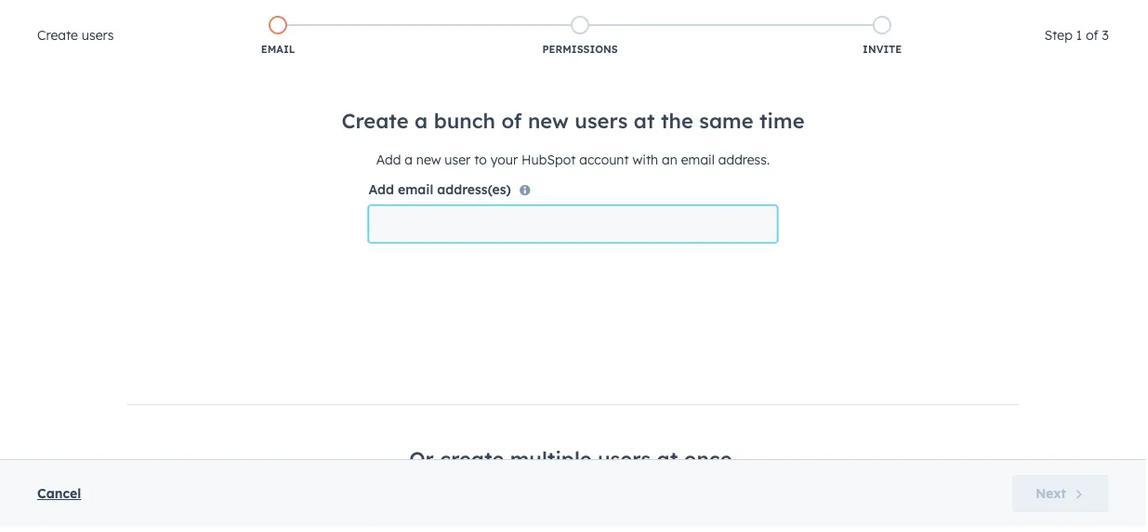 Task type: describe. For each thing, give the bounding box(es) containing it.
users inside create users heading
[[82, 27, 114, 43]]

or create multiple users at once.
[[409, 446, 737, 472]]

teams link
[[358, 99, 450, 144]]

account
[[30, 393, 80, 409]]

defaults
[[83, 393, 135, 409]]

filters
[[609, 215, 646, 232]]

last active
[[408, 215, 480, 232]]

address(es)
[[437, 181, 511, 197]]

invite for invite
[[863, 43, 902, 56]]

3
[[1102, 27, 1109, 43]]

1
[[1076, 27, 1082, 43]]

invite status button
[[282, 205, 381, 242]]

1 column header from the left
[[313, 295, 686, 336]]

1 vertical spatial user
[[448, 177, 474, 193]]

teams navigation
[[271, 99, 451, 145]]

create a bunch of new users at the same time
[[342, 108, 805, 133]]

create for create new users, customize user permissions, and remove users from your account.
[[271, 177, 311, 193]]

1 horizontal spatial at
[[657, 446, 678, 472]]

address.
[[718, 151, 770, 167]]

create users
[[37, 27, 114, 43]]

1 horizontal spatial your
[[703, 177, 730, 193]]

marketplace
[[30, 499, 106, 515]]

account defaults link
[[19, 384, 208, 419]]

0 horizontal spatial email
[[398, 181, 433, 197]]

permissions,
[[478, 177, 554, 193]]

list inside 'dialog'
[[127, 12, 1034, 60]]

advanced filters (0) button
[[509, 205, 681, 242]]

a for new
[[405, 151, 413, 167]]

2 vertical spatial new
[[315, 177, 340, 193]]

upgrade image
[[866, 8, 883, 25]]

2 column header from the left
[[685, 295, 965, 336]]

create new users, customize user permissions, and remove users from your account.
[[271, 177, 790, 193]]

name image
[[336, 353, 366, 383]]

and
[[557, 177, 581, 193]]

or
[[409, 446, 434, 472]]

(0)
[[650, 215, 669, 232]]

name element
[[313, 336, 685, 403]]

1 menu item from the left
[[888, 0, 931, 30]]

create
[[440, 446, 504, 472]]

bunch
[[434, 108, 496, 133]]

Search HubSpot search field
[[885, 39, 1113, 71]]

permissions list item
[[429, 12, 731, 60]]

marketplace downloads link
[[19, 490, 208, 525]]

cancel
[[37, 485, 81, 502]]

advanced
[[540, 215, 605, 232]]

add email address(es)
[[369, 181, 511, 197]]

same
[[699, 108, 754, 133]]

time
[[760, 108, 805, 133]]

a for bunch
[[415, 108, 428, 133]]

customize
[[382, 177, 444, 193]]

downloads
[[109, 499, 177, 515]]

invite for invite status
[[283, 215, 322, 232]]

upgrade link
[[863, 5, 886, 25]]

step 1 of 3
[[1045, 27, 1109, 43]]

0 horizontal spatial at
[[634, 108, 655, 133]]

seat element
[[685, 336, 964, 403]]

email list item
[[127, 12, 429, 60]]

0 vertical spatial your
[[491, 151, 518, 167]]

active
[[440, 215, 480, 232]]

user inside 'dialog'
[[445, 151, 471, 167]]



Task type: locate. For each thing, give the bounding box(es) containing it.
0 vertical spatial email
[[681, 151, 715, 167]]

0 horizontal spatial menu item
[[888, 0, 931, 30]]

1 vertical spatial your
[[703, 177, 730, 193]]

1 horizontal spatial a
[[415, 108, 428, 133]]

cancel button
[[37, 483, 81, 505]]

user up active
[[448, 177, 474, 193]]

None text field
[[369, 205, 778, 243]]

0 horizontal spatial a
[[405, 151, 413, 167]]

last
[[408, 215, 436, 232]]

close image
[[1109, 22, 1124, 37]]

users,
[[343, 177, 379, 193]]

0 horizontal spatial of
[[502, 108, 522, 133]]

0 horizontal spatial invite
[[283, 215, 322, 232]]

create
[[37, 27, 78, 43], [342, 108, 409, 133], [271, 177, 311, 193]]

your right from
[[703, 177, 730, 193]]

status
[[326, 215, 368, 232]]

0 vertical spatial user
[[445, 151, 471, 167]]

last active button
[[407, 205, 494, 242]]

step
[[1045, 27, 1073, 43]]

a
[[415, 108, 428, 133], [405, 151, 413, 167]]

Search name or email address search field
[[275, 258, 545, 291]]

user left to
[[445, 151, 471, 167]]

invite
[[863, 43, 902, 56], [283, 215, 322, 232]]

to
[[474, 151, 487, 167]]

menu item
[[888, 0, 931, 30], [1028, 0, 1124, 30]]

1 vertical spatial add
[[369, 181, 394, 197]]

multiple
[[510, 446, 592, 472]]

once.
[[684, 446, 737, 472]]

of
[[1086, 27, 1099, 43], [502, 108, 522, 133]]

1 horizontal spatial menu item
[[1028, 0, 1124, 30]]

0 vertical spatial new
[[528, 108, 569, 133]]

1 vertical spatial a
[[405, 151, 413, 167]]

marketplace downloads
[[30, 499, 177, 515]]

add for add a new user to your hubspot account with an email address.
[[376, 151, 401, 167]]

0 horizontal spatial create
[[37, 27, 78, 43]]

hubspot
[[522, 151, 576, 167]]

a left bunch
[[415, 108, 428, 133]]

invite list item
[[731, 12, 1034, 60]]

0 vertical spatial at
[[634, 108, 655, 133]]

1 horizontal spatial of
[[1086, 27, 1099, 43]]

next button
[[1013, 475, 1109, 512]]

new
[[528, 108, 569, 133], [416, 151, 441, 167], [315, 177, 340, 193]]

at
[[634, 108, 655, 133], [657, 446, 678, 472]]

teams
[[385, 113, 424, 130]]

add
[[376, 151, 401, 167], [369, 181, 394, 197]]

2 menu item from the left
[[1028, 0, 1124, 30]]

1 vertical spatial new
[[416, 151, 441, 167]]

1 horizontal spatial new
[[416, 151, 441, 167]]

list
[[127, 12, 1034, 60]]

account.
[[734, 177, 786, 193]]

from
[[670, 177, 699, 193]]

column header
[[313, 295, 686, 336], [685, 295, 965, 336]]

permissions
[[542, 43, 618, 56]]

new
[[688, 218, 711, 229]]

email right an
[[681, 151, 715, 167]]

2 horizontal spatial new
[[528, 108, 569, 133]]

1 horizontal spatial create
[[271, 177, 311, 193]]

account
[[579, 151, 629, 167]]

create for create a bunch of new users at the same time
[[342, 108, 409, 133]]

dialog containing create a bunch of new users at the same time
[[0, 0, 1146, 527]]

at left once.
[[657, 446, 678, 472]]

invite inside popup button
[[283, 215, 322, 232]]

an
[[662, 151, 678, 167]]

new up customize
[[416, 151, 441, 167]]

access element
[[964, 336, 1146, 403]]

2 vertical spatial create
[[271, 177, 311, 193]]

next
[[1036, 485, 1066, 502]]

2 horizontal spatial create
[[342, 108, 409, 133]]

invite left status
[[283, 215, 322, 232]]

1 horizontal spatial invite
[[863, 43, 902, 56]]

1 horizontal spatial email
[[681, 151, 715, 167]]

1 vertical spatial invite
[[283, 215, 322, 232]]

1 vertical spatial create
[[342, 108, 409, 133]]

invite inside list item
[[863, 43, 902, 56]]

remove
[[585, 177, 630, 193]]

create users heading
[[37, 24, 114, 46]]

new left users,
[[315, 177, 340, 193]]

at left the
[[634, 108, 655, 133]]

1 vertical spatial of
[[502, 108, 522, 133]]

email up last
[[398, 181, 433, 197]]

your
[[491, 151, 518, 167], [703, 177, 730, 193]]

invite status
[[283, 215, 368, 232]]

with
[[633, 151, 658, 167]]

1 vertical spatial email
[[398, 181, 433, 197]]

0 horizontal spatial new
[[315, 177, 340, 193]]

0 vertical spatial create
[[37, 27, 78, 43]]

0 vertical spatial invite
[[863, 43, 902, 56]]

invite down upgrade icon
[[863, 43, 902, 56]]

0 vertical spatial of
[[1086, 27, 1099, 43]]

account defaults
[[30, 393, 135, 409]]

of right 1
[[1086, 27, 1099, 43]]

dialog
[[0, 0, 1146, 527]]

add for add email address(es)
[[369, 181, 394, 197]]

user
[[445, 151, 471, 167], [448, 177, 474, 193]]

the
[[661, 108, 693, 133]]

new up 'hubspot'
[[528, 108, 569, 133]]

email
[[681, 151, 715, 167], [398, 181, 433, 197]]

menu
[[861, 0, 1124, 30]]

0 vertical spatial add
[[376, 151, 401, 167]]

users
[[82, 27, 114, 43], [575, 108, 628, 133], [634, 177, 666, 193], [598, 446, 651, 472]]

create inside heading
[[37, 27, 78, 43]]

0 vertical spatial a
[[415, 108, 428, 133]]

of right bunch
[[502, 108, 522, 133]]

create for create users
[[37, 27, 78, 43]]

1 vertical spatial at
[[657, 446, 678, 472]]

list containing email
[[127, 12, 1034, 60]]

advanced filters (0)
[[540, 215, 669, 232]]

add a new user to your hubspot account with an email address.
[[376, 151, 770, 167]]

email
[[261, 43, 295, 56]]

a up customize
[[405, 151, 413, 167]]

your right to
[[491, 151, 518, 167]]

0 horizontal spatial your
[[491, 151, 518, 167]]



Task type: vqa. For each thing, say whether or not it's contained in the screenshot.
record. corresponding to Deals (0)
no



